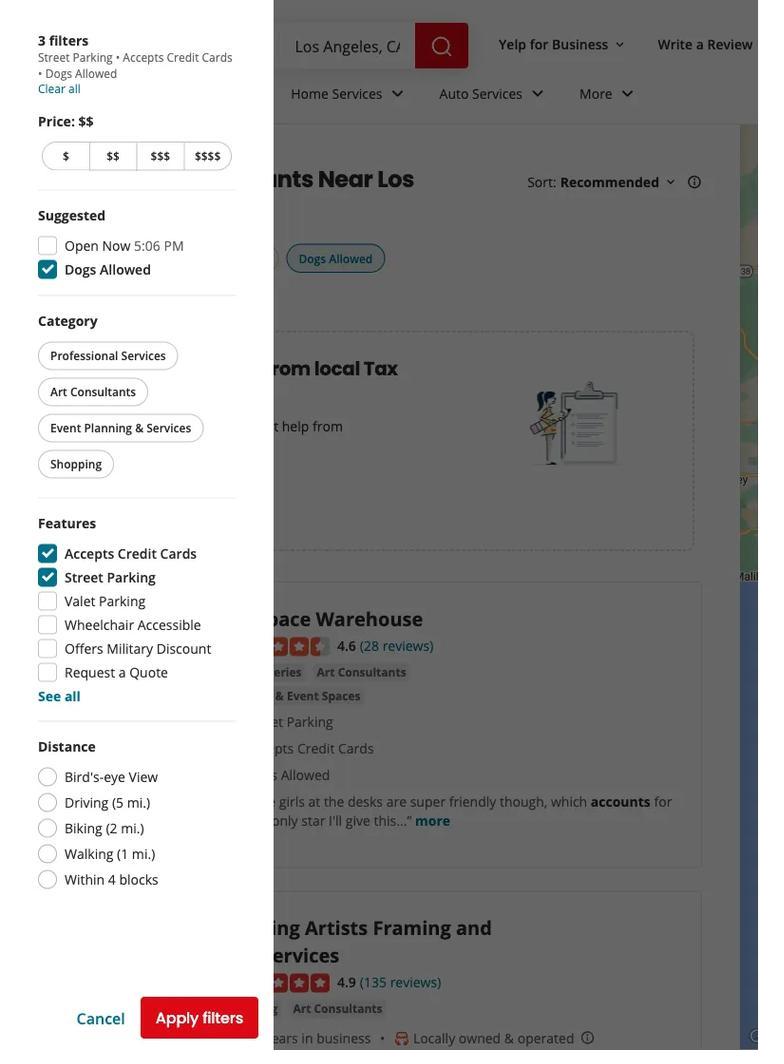 Task type: describe. For each thing, give the bounding box(es) containing it.
0 vertical spatial shopping
[[93, 147, 146, 163]]

apply filters
[[156, 1008, 243, 1029]]

us
[[95, 417, 110, 435]]

auto services link
[[425, 68, 565, 124]]

mi.) for walking (1 mi.)
[[132, 845, 155, 863]]

16 info v2 image
[[687, 175, 703, 190]]

best
[[112, 163, 162, 195]]

driving
[[65, 794, 109, 812]]

google image
[[745, 1026, 760, 1051]]

only
[[272, 812, 298, 830]]

free price estimates from local tax professionals tell us about your project and get help from sponsored businesses.
[[70, 355, 398, 454]]

sort:
[[528, 173, 557, 191]]

business
[[552, 35, 609, 53]]

distance
[[38, 738, 96, 756]]

10
[[85, 163, 108, 195]]

operated
[[518, 1030, 575, 1048]]

walking
[[65, 845, 114, 863]]

request
[[65, 664, 115, 682]]

accepts inside 3 filters street parking • accepts credit cards • dogs allowed clear all
[[123, 49, 164, 65]]

for inside button
[[530, 35, 549, 53]]

allowed inside group
[[100, 261, 151, 279]]

art consultants for striving art consultants button
[[293, 1001, 383, 1017]]

$$$$
[[195, 148, 221, 164]]

clear
[[38, 80, 66, 96]]

all inside 3 filters street parking • accepts credit cards • dogs allowed clear all
[[68, 80, 81, 96]]

16 locally owned v2 image
[[394, 1032, 410, 1047]]

1 vertical spatial street parking
[[246, 713, 333, 731]]

accepts for accepts credit cards dogs allowed
[[246, 740, 294, 758]]

art consultants link for artists
[[289, 1000, 386, 1019]]

consultants inside art consultants venues & event spaces
[[338, 665, 407, 680]]

striving artists framing and art services link
[[227, 915, 492, 968]]

4.9 star rating image
[[227, 974, 330, 993]]

cards inside 3 filters street parking • accepts credit cards • dogs allowed clear all
[[202, 49, 233, 65]]

allowed inside "accepts credit cards dogs allowed"
[[281, 766, 330, 784]]

price: $$
[[38, 112, 94, 130]]

discount
[[157, 640, 211, 658]]

get started
[[86, 495, 170, 517]]

locally
[[413, 1030, 456, 1048]]

"the girls at the desks are super friendly though, which accounts
[[248, 793, 651, 811]]

price: $$ group
[[38, 111, 236, 174]]

california
[[141, 193, 254, 225]]

for inside for the only star i'll give this..."
[[655, 793, 673, 811]]

friendly
[[449, 793, 497, 811]]

& for locally owned & operated
[[505, 1030, 514, 1048]]

art consultants button for artspace
[[313, 663, 410, 682]]

credit for accepts credit cards
[[118, 545, 157, 563]]

4.6 star rating image
[[227, 637, 330, 657]]

art galleries button
[[227, 663, 306, 682]]

star
[[302, 812, 326, 830]]

within
[[65, 871, 105, 889]]

more link
[[565, 68, 655, 124]]

wheelchair
[[65, 616, 134, 634]]

tell
[[70, 417, 92, 435]]

dogs inside group
[[65, 261, 96, 279]]

a for quote
[[119, 664, 126, 682]]

clear all link
[[38, 80, 81, 96]]

16 chevron right v2 image
[[70, 148, 85, 163]]

apply
[[156, 1008, 199, 1029]]

map region
[[705, 0, 760, 1051]]

4.6
[[338, 637, 356, 655]]

estimates
[[166, 355, 261, 382]]

credit inside 3 filters street parking • accepts credit cards • dogs allowed clear all
[[167, 49, 199, 65]]

all inside group
[[65, 687, 81, 705]]

yelp for business
[[499, 35, 609, 53]]

auto
[[440, 84, 469, 102]]

this..."
[[374, 812, 412, 830]]

category group
[[34, 311, 236, 483]]

open
[[65, 237, 99, 255]]

i'll
[[329, 812, 342, 830]]

bird's-eye view
[[65, 768, 158, 786]]

bird's-
[[65, 768, 104, 786]]

filters for 3
[[49, 31, 89, 49]]

3 filters street parking • accepts credit cards • dogs allowed clear all
[[38, 31, 233, 96]]

0 horizontal spatial from
[[265, 355, 311, 382]]

within 4 blocks
[[65, 871, 159, 889]]

los
[[378, 163, 415, 195]]

art for "art galleries" button
[[231, 665, 249, 680]]

0 vertical spatial the
[[324, 793, 344, 811]]

art for striving art consultants button
[[293, 1001, 311, 1017]]

angeles,
[[38, 193, 137, 225]]

services inside striving artists framing and art services
[[262, 942, 340, 968]]

locally owned & operated
[[413, 1030, 575, 1048]]

(28 reviews) link
[[360, 635, 434, 655]]

street parking inside group
[[65, 569, 156, 587]]

parking inside 3 filters street parking • accepts credit cards • dogs allowed clear all
[[73, 49, 113, 65]]

reviews) for artists
[[390, 974, 441, 992]]

quote
[[130, 664, 168, 682]]

group containing features
[[38, 514, 236, 706]]

blocks
[[119, 871, 159, 889]]

mi.) for driving (5 mi.)
[[127, 794, 150, 812]]

striving artists framing and art services
[[227, 915, 492, 968]]

striving
[[227, 915, 300, 941]]

shopping button
[[38, 450, 114, 479]]

valet parking
[[65, 592, 146, 610]]

venues
[[231, 688, 273, 704]]

features
[[38, 514, 96, 532]]

super
[[410, 793, 446, 811]]

shopping inside button
[[50, 456, 102, 472]]

accountants inside top 10 best accountants near los angeles, california
[[166, 163, 314, 195]]

group containing suggested
[[38, 206, 236, 280]]

services for home services
[[332, 84, 383, 102]]

owned
[[459, 1030, 501, 1048]]

top
[[38, 163, 80, 195]]

2 vertical spatial consultants
[[314, 1001, 383, 1017]]

free price estimates from local tax professionals image
[[530, 377, 625, 472]]

$
[[63, 148, 69, 164]]

search image
[[431, 35, 454, 58]]

biking
[[65, 820, 102, 838]]

(135 reviews) link
[[360, 972, 441, 992]]

art galleries
[[231, 665, 302, 680]]

services for professional services
[[121, 348, 166, 364]]

professional
[[50, 348, 118, 364]]

write a review link
[[651, 27, 760, 61]]

review
[[708, 35, 753, 53]]

dogs allowed inside button
[[299, 250, 373, 266]]

24 chevron down v2 image
[[617, 82, 640, 105]]

home services link
[[276, 68, 425, 124]]

framing button
[[227, 1000, 282, 1019]]

(28 reviews)
[[360, 637, 434, 655]]

allowed inside 3 filters street parking • accepts credit cards • dogs allowed clear all
[[75, 65, 117, 81]]

free
[[70, 355, 111, 382]]

accessible
[[138, 616, 201, 634]]

consultants inside category group
[[70, 384, 136, 400]]

which
[[551, 793, 588, 811]]

local
[[314, 355, 360, 382]]

parking down accepts credit cards
[[107, 569, 156, 587]]

in
[[302, 1030, 313, 1048]]

art consultants button for striving
[[289, 1000, 386, 1019]]

framing inside framing button
[[231, 1001, 278, 1017]]

16 chevron right v2 image
[[153, 148, 169, 163]]

striving artists framing and art services image
[[62, 915, 204, 1051]]

accepts credit cards dogs allowed
[[246, 740, 374, 784]]



Task type: locate. For each thing, give the bounding box(es) containing it.
all right the 'clear'
[[68, 80, 81, 96]]

military
[[107, 640, 153, 658]]

help
[[282, 417, 309, 435]]

dogs up "the
[[246, 766, 278, 784]]

cancel
[[77, 1008, 125, 1029]]

1 vertical spatial for
[[655, 793, 673, 811]]

credit
[[167, 49, 199, 65], [118, 545, 157, 563], [297, 740, 335, 758]]

a inside group
[[119, 664, 126, 682]]

allowed down near
[[329, 250, 373, 266]]

0 vertical spatial credit
[[167, 49, 199, 65]]

24 chevron down v2 image left the auto
[[387, 82, 409, 105]]

parking down venues & event spaces link
[[287, 713, 333, 731]]

1 horizontal spatial and
[[456, 915, 492, 941]]

2 vertical spatial cards
[[338, 740, 374, 758]]

& left your
[[135, 420, 144, 436]]

the down "the
[[248, 812, 268, 830]]

2 group from the top
[[38, 514, 236, 706]]

3
[[38, 31, 46, 49]]

cards for accepts credit cards
[[160, 545, 197, 563]]

art up in
[[293, 1001, 311, 1017]]

1 horizontal spatial a
[[697, 35, 704, 53]]

get started button
[[70, 485, 185, 527]]

1 vertical spatial event
[[287, 688, 319, 704]]

1 horizontal spatial credit
[[167, 49, 199, 65]]

& for event planning & services
[[135, 420, 144, 436]]

mi.) for biking (2 mi.)
[[121, 820, 144, 838]]

(2
[[106, 820, 117, 838]]

1 horizontal spatial the
[[324, 793, 344, 811]]

professionals
[[70, 382, 197, 409]]

from left local
[[265, 355, 311, 382]]

4 down 'walking (1 mi.)'
[[108, 871, 116, 889]]

a inside "link"
[[697, 35, 704, 53]]

the up the i'll
[[324, 793, 344, 811]]

walking (1 mi.)
[[65, 845, 155, 863]]

event
[[50, 420, 81, 436], [287, 688, 319, 704]]

parking up clear all link
[[73, 49, 113, 65]]

and inside free price estimates from local tax professionals tell us about your project and get help from sponsored businesses.
[[232, 417, 256, 435]]

(135 reviews)
[[360, 974, 441, 992]]

dogs allowed down near
[[299, 250, 373, 266]]

0 horizontal spatial cards
[[160, 545, 197, 563]]

1 horizontal spatial •
[[116, 49, 120, 65]]

street parking
[[65, 569, 156, 587], [246, 713, 333, 731]]

eye
[[104, 768, 125, 786]]

1 vertical spatial credit
[[118, 545, 157, 563]]

dogs
[[45, 65, 72, 81], [299, 250, 326, 266], [65, 261, 96, 279], [246, 766, 278, 784]]

24 chevron down v2 image for auto services
[[527, 82, 550, 105]]

from
[[265, 355, 311, 382], [313, 417, 343, 435]]

see
[[38, 687, 61, 705]]

$$ button
[[89, 142, 136, 171]]

0 horizontal spatial &
[[135, 420, 144, 436]]

art consultants button down 4.9
[[289, 1000, 386, 1019]]

event left the us
[[50, 420, 81, 436]]

1 horizontal spatial 24 chevron down v2 image
[[527, 82, 550, 105]]

0 horizontal spatial filters
[[49, 31, 89, 49]]

1 vertical spatial from
[[313, 417, 343, 435]]

event planning & services
[[50, 420, 191, 436]]

art consultants for art consultants button to the top
[[50, 384, 136, 400]]

0 horizontal spatial dogs allowed
[[65, 261, 151, 279]]

artspace warehouse link
[[227, 605, 423, 632]]

0 vertical spatial art consultants link
[[313, 663, 410, 682]]

allowed down open now 5:06 pm
[[100, 261, 151, 279]]

art consultants down free
[[50, 384, 136, 400]]

0 horizontal spatial a
[[119, 664, 126, 682]]

for left "business"
[[530, 35, 549, 53]]

sponsored
[[70, 436, 137, 454]]

yelp left "$"
[[38, 147, 63, 163]]

girls
[[279, 793, 305, 811]]

credit inside group
[[118, 545, 157, 563]]

tax
[[364, 355, 398, 382]]

accepts
[[123, 49, 164, 65], [65, 545, 114, 563], [246, 740, 294, 758]]

top 10 best accountants near los angeles, california
[[38, 163, 415, 225]]

see all
[[38, 687, 81, 705]]

street inside group
[[65, 569, 104, 587]]

dogs inside "accepts credit cards dogs allowed"
[[246, 766, 278, 784]]

art consultants button down (28
[[313, 663, 410, 682]]

price
[[114, 355, 162, 382]]

art for art consultants button to the top
[[50, 384, 67, 400]]

16 years in business v2 image
[[227, 1032, 242, 1047]]

event down galleries
[[287, 688, 319, 704]]

0 vertical spatial a
[[697, 35, 704, 53]]

accepts for accepts credit cards
[[65, 545, 114, 563]]

artspace warehouse image
[[62, 605, 204, 748]]

filters inside button
[[203, 1008, 243, 1029]]

0 horizontal spatial •
[[38, 65, 42, 81]]

art inside category group
[[50, 384, 67, 400]]

filters right 3
[[49, 31, 89, 49]]

& right the 'owned'
[[505, 1030, 514, 1048]]

yelp inside button
[[499, 35, 527, 53]]

24 chevron down v2 image inside auto services link
[[527, 82, 550, 105]]

0 vertical spatial street
[[38, 49, 70, 65]]

2 vertical spatial art consultants button
[[289, 1000, 386, 1019]]

0 vertical spatial yelp
[[499, 35, 527, 53]]

$$$
[[151, 148, 170, 164]]

offers military discount
[[65, 640, 211, 658]]

suggested
[[38, 206, 106, 224]]

0 vertical spatial reviews)
[[383, 637, 434, 655]]

1 horizontal spatial &
[[276, 688, 284, 704]]

1 vertical spatial group
[[38, 514, 236, 706]]

art inside "link"
[[231, 665, 249, 680]]

street
[[38, 49, 70, 65], [65, 569, 104, 587], [246, 713, 283, 731]]

street down the venues
[[246, 713, 283, 731]]

accounts
[[591, 793, 651, 811]]

None search field
[[145, 23, 473, 68]]

1 horizontal spatial 4
[[108, 871, 116, 889]]

2 vertical spatial accepts
[[246, 740, 294, 758]]

4 left all
[[86, 251, 91, 264]]

art consultants link
[[313, 663, 410, 682], [289, 1000, 386, 1019]]

0 vertical spatial all
[[68, 80, 81, 96]]

mi.) right (1
[[132, 845, 155, 863]]

dogs allowed down now
[[65, 261, 151, 279]]

0 horizontal spatial 4
[[86, 251, 91, 264]]

write a review
[[658, 35, 753, 53]]

1 vertical spatial yelp
[[38, 147, 63, 163]]

2 24 chevron down v2 image from the left
[[527, 82, 550, 105]]

1 horizontal spatial street parking
[[246, 713, 333, 731]]

0 vertical spatial accepts
[[123, 49, 164, 65]]

all right see
[[65, 687, 81, 705]]

yelp for yelp link
[[38, 147, 63, 163]]

accepts credit cards
[[65, 545, 197, 563]]

biking (2 mi.)
[[65, 820, 144, 838]]

&
[[135, 420, 144, 436], [276, 688, 284, 704], [505, 1030, 514, 1048]]

cards for accepts credit cards dogs allowed
[[338, 740, 374, 758]]

business categories element
[[145, 68, 760, 124]]

offers
[[65, 640, 103, 658]]

a for review
[[697, 35, 704, 53]]

shopping
[[93, 147, 146, 163], [50, 456, 102, 472]]

0 horizontal spatial credit
[[118, 545, 157, 563]]

0 vertical spatial art consultants
[[50, 384, 136, 400]]

(28
[[360, 637, 379, 655]]

4 inside 4 all
[[86, 251, 91, 264]]

0 horizontal spatial accepts
[[65, 545, 114, 563]]

services for auto services
[[473, 84, 523, 102]]

16 filter v2 image
[[54, 252, 69, 267]]

group
[[38, 206, 236, 280], [38, 514, 236, 706]]

& inside art consultants venues & event spaces
[[276, 688, 284, 704]]

art down striving on the left bottom
[[227, 942, 257, 968]]

1 horizontal spatial yelp
[[499, 35, 527, 53]]

1 vertical spatial and
[[456, 915, 492, 941]]

1 vertical spatial street
[[65, 569, 104, 587]]

now
[[102, 237, 131, 255]]

planning
[[84, 420, 132, 436]]

0 vertical spatial framing
[[373, 915, 451, 941]]

credit inside "accepts credit cards dogs allowed"
[[297, 740, 335, 758]]

framing up '(135 reviews)' link
[[373, 915, 451, 941]]

yelp up auto services link
[[499, 35, 527, 53]]

from right "help"
[[313, 417, 343, 435]]

filters up 16 years in business v2 icon
[[203, 1008, 243, 1029]]

framing inside striving artists framing and art services
[[373, 915, 451, 941]]

4.9
[[338, 974, 356, 992]]

yelp for yelp for business
[[499, 35, 527, 53]]

16 chevron down v2 image
[[613, 37, 628, 52]]

1 horizontal spatial art consultants
[[293, 1001, 383, 1017]]

option group containing distance
[[38, 737, 236, 892]]

cards inside "accepts credit cards dogs allowed"
[[338, 740, 374, 758]]

consultants down (28
[[338, 665, 407, 680]]

(1
[[117, 845, 129, 863]]

about
[[113, 417, 150, 435]]

are
[[387, 793, 407, 811]]

event inside button
[[50, 420, 81, 436]]

accepts down features
[[65, 545, 114, 563]]

art consultants link down 4.9
[[289, 1000, 386, 1019]]

1 vertical spatial all
[[65, 687, 81, 705]]

accepts up price: $$ group on the left top
[[123, 49, 164, 65]]

businesses.
[[140, 436, 212, 454]]

all
[[68, 80, 81, 96], [65, 687, 81, 705]]

1 vertical spatial $$
[[107, 148, 120, 164]]

1 24 chevron down v2 image from the left
[[387, 82, 409, 105]]

apply filters button
[[141, 997, 259, 1039]]

art consultants link down (28
[[313, 663, 410, 682]]

art consultants down 4.9
[[293, 1001, 383, 1017]]

0 vertical spatial from
[[265, 355, 311, 382]]

reviews) right (28
[[383, 637, 434, 655]]

consultants
[[70, 384, 136, 400], [338, 665, 407, 680], [314, 1001, 383, 1017]]

0 horizontal spatial art consultants
[[50, 384, 136, 400]]

dogs allowed inside group
[[65, 261, 151, 279]]

24 chevron down v2 image for home services
[[387, 82, 409, 105]]

0 vertical spatial for
[[530, 35, 549, 53]]

2 vertical spatial street
[[246, 713, 283, 731]]

2 vertical spatial credit
[[297, 740, 335, 758]]

1 horizontal spatial filters
[[203, 1008, 243, 1029]]

0 horizontal spatial yelp
[[38, 147, 63, 163]]

art inside striving artists framing and art services
[[227, 942, 257, 968]]

1 vertical spatial filters
[[203, 1008, 243, 1029]]

give
[[346, 812, 371, 830]]

street down 3
[[38, 49, 70, 65]]

consultants down free
[[70, 384, 136, 400]]

2 horizontal spatial &
[[505, 1030, 514, 1048]]

5:06
[[134, 237, 161, 255]]

1 horizontal spatial framing
[[373, 915, 451, 941]]

consultants down 4.9
[[314, 1001, 383, 1017]]

pm
[[164, 237, 184, 255]]

street parking up valet parking
[[65, 569, 156, 587]]

24 chevron down v2 image inside home services link
[[387, 82, 409, 105]]

filters group
[[38, 244, 389, 274]]

allowed inside button
[[329, 250, 373, 266]]

1 group from the top
[[38, 206, 236, 280]]

0 vertical spatial filters
[[49, 31, 89, 49]]

0 horizontal spatial street parking
[[65, 569, 156, 587]]

4 inside option group
[[108, 871, 116, 889]]

and inside striving artists framing and art services
[[456, 915, 492, 941]]

spaces
[[322, 688, 361, 704]]

parking up 'wheelchair accessible'
[[99, 592, 146, 610]]

cancel button
[[77, 1008, 125, 1029]]

mi.) right (5
[[127, 794, 150, 812]]

art inside art consultants venues & event spaces
[[317, 665, 335, 680]]

0 horizontal spatial for
[[530, 35, 549, 53]]

filters for apply
[[203, 1008, 243, 1029]]

dogs down near
[[299, 250, 326, 266]]

info icon image
[[580, 1030, 596, 1046], [580, 1030, 596, 1046]]

0 vertical spatial consultants
[[70, 384, 136, 400]]

art consultants link for warehouse
[[313, 663, 410, 682]]

venues & event spaces link
[[227, 687, 365, 706]]

1 horizontal spatial for
[[655, 793, 673, 811]]

art galleries link
[[227, 663, 306, 682]]

accountants link
[[176, 147, 248, 163]]

mi.)
[[127, 794, 150, 812], [121, 820, 144, 838], [132, 845, 155, 863]]

24 chevron down v2 image
[[387, 82, 409, 105], [527, 82, 550, 105]]

1 vertical spatial art consultants button
[[313, 663, 410, 682]]

1 vertical spatial consultants
[[338, 665, 407, 680]]

1 horizontal spatial $$
[[107, 148, 120, 164]]

2 horizontal spatial cards
[[338, 740, 374, 758]]

street up valet
[[65, 569, 104, 587]]

accepts inside "accepts credit cards dogs allowed"
[[246, 740, 294, 758]]

2 horizontal spatial accepts
[[246, 740, 294, 758]]

mi.) right (2
[[121, 820, 144, 838]]

accepts up "the
[[246, 740, 294, 758]]

the
[[324, 793, 344, 811], [248, 812, 268, 830]]

1 vertical spatial shopping
[[50, 456, 102, 472]]

near
[[318, 163, 373, 195]]

desks
[[348, 793, 383, 811]]

allowed up at
[[281, 766, 330, 784]]

1 vertical spatial cards
[[160, 545, 197, 563]]

16 checkmark v2 image
[[227, 715, 242, 730]]

street inside 3 filters street parking • accepts credit cards • dogs allowed clear all
[[38, 49, 70, 65]]

dogs allowed button
[[287, 244, 385, 273]]

2 vertical spatial mi.)
[[132, 845, 155, 863]]

art consultants
[[50, 384, 136, 400], [293, 1001, 383, 1017]]

0 vertical spatial 4
[[86, 251, 91, 264]]

1 vertical spatial a
[[119, 664, 126, 682]]

art consultants inside category group
[[50, 384, 136, 400]]

filters inside 3 filters street parking • accepts credit cards • dogs allowed clear all
[[49, 31, 89, 49]]

0 vertical spatial mi.)
[[127, 794, 150, 812]]

(5
[[112, 794, 124, 812]]

0 horizontal spatial event
[[50, 420, 81, 436]]

get
[[259, 417, 279, 435]]

1 horizontal spatial from
[[313, 417, 343, 435]]

street parking down venues & event spaces button
[[246, 713, 333, 731]]

4.9 link
[[338, 972, 356, 992]]

0 vertical spatial group
[[38, 206, 236, 280]]

0 horizontal spatial $$
[[78, 112, 94, 130]]

at
[[309, 793, 321, 811]]

dogs down open
[[65, 261, 96, 279]]

dogs inside 3 filters street parking • accepts credit cards • dogs allowed clear all
[[45, 65, 72, 81]]

$ button
[[42, 142, 89, 171]]

4.6 link
[[338, 635, 356, 655]]

more
[[580, 84, 613, 102]]

option group
[[38, 737, 236, 892]]

1 vertical spatial mi.)
[[121, 820, 144, 838]]

event inside art consultants venues & event spaces
[[287, 688, 319, 704]]

professional services button
[[38, 342, 178, 370]]

reviews)
[[383, 637, 434, 655], [390, 974, 441, 992]]

0 horizontal spatial the
[[248, 812, 268, 830]]

1 vertical spatial 4
[[108, 871, 116, 889]]

$$ inside button
[[107, 148, 120, 164]]

credit for accepts credit cards dogs allowed
[[297, 740, 335, 758]]

art consultants inside art consultants link
[[293, 1001, 383, 1017]]

art up spaces
[[317, 665, 335, 680]]

0 horizontal spatial 24 chevron down v2 image
[[387, 82, 409, 105]]

1 vertical spatial art consultants
[[293, 1001, 383, 1017]]

art consultants button up the us
[[38, 378, 148, 406]]

0 vertical spatial &
[[135, 420, 144, 436]]

allowed right the 'clear'
[[75, 65, 117, 81]]

0 vertical spatial art consultants button
[[38, 378, 148, 406]]

0 vertical spatial street parking
[[65, 569, 156, 587]]

1 horizontal spatial accepts
[[123, 49, 164, 65]]

driving (5 mi.)
[[65, 794, 150, 812]]

0 horizontal spatial framing
[[231, 1001, 278, 1017]]

event planning & services button
[[38, 414, 204, 443]]

1 vertical spatial reviews)
[[390, 974, 441, 992]]

valet
[[65, 592, 96, 610]]

the inside for the only star i'll give this..."
[[248, 812, 268, 830]]

1 vertical spatial framing
[[231, 1001, 278, 1017]]

reviews) right "(135"
[[390, 974, 441, 992]]

1 horizontal spatial cards
[[202, 49, 233, 65]]

a down military
[[119, 664, 126, 682]]

0 vertical spatial event
[[50, 420, 81, 436]]

0 horizontal spatial and
[[232, 417, 256, 435]]

open now 5:06 pm
[[65, 237, 184, 255]]

1 horizontal spatial dogs allowed
[[299, 250, 373, 266]]

24 chevron down v2 image down "yelp for business"
[[527, 82, 550, 105]]

1 horizontal spatial event
[[287, 688, 319, 704]]

2 horizontal spatial credit
[[297, 740, 335, 758]]

0 vertical spatial $$
[[78, 112, 94, 130]]

for right the accounts
[[655, 793, 673, 811]]

& down galleries
[[276, 688, 284, 704]]

reviews) for warehouse
[[383, 637, 434, 655]]

art down professional
[[50, 384, 67, 400]]

art up the venues
[[231, 665, 249, 680]]

1 vertical spatial the
[[248, 812, 268, 830]]

years
[[265, 1030, 298, 1048]]

framing up 45
[[231, 1001, 278, 1017]]

though,
[[500, 793, 548, 811]]

2 vertical spatial &
[[505, 1030, 514, 1048]]

1 vertical spatial art consultants link
[[289, 1000, 386, 1019]]

dogs down 3
[[45, 65, 72, 81]]

artists
[[305, 915, 368, 941]]

& inside button
[[135, 420, 144, 436]]

dogs inside dogs allowed button
[[299, 250, 326, 266]]

yelp link
[[38, 147, 63, 163]]

a right write
[[697, 35, 704, 53]]

1 vertical spatial accepts
[[65, 545, 114, 563]]



Task type: vqa. For each thing, say whether or not it's contained in the screenshot.
keyboard shortcuts
no



